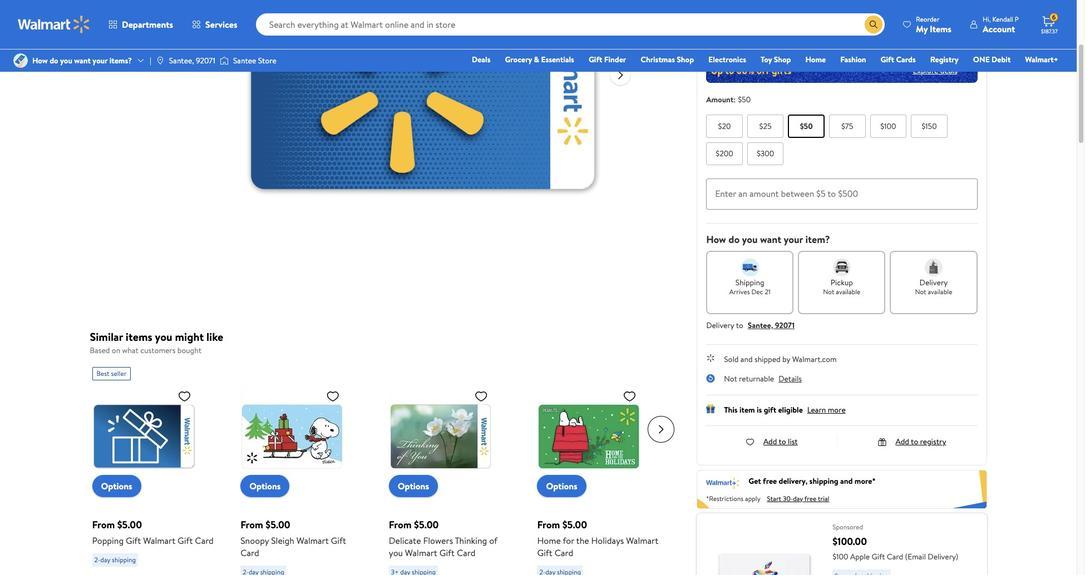 Task type: describe. For each thing, give the bounding box(es) containing it.
delivery to santee, 92071
[[707, 320, 795, 331]]

returnable
[[740, 374, 775, 385]]

details
[[779, 374, 803, 385]]

hi,
[[983, 14, 992, 24]]

gift finder link
[[584, 53, 632, 66]]

hi, kendall p account
[[983, 14, 1020, 35]]

christmas shop
[[641, 54, 695, 65]]

do for how do you want your item?
[[729, 233, 740, 247]]

walmart inside from $5.00 snoopy sleigh walmart gift card
[[297, 535, 329, 547]]

holidays
[[592, 535, 624, 547]]

of
[[490, 535, 498, 547]]

flowers
[[423, 535, 453, 547]]

registry
[[921, 436, 947, 448]]

home inside the home link
[[806, 54, 827, 65]]

get free delivery, shipping and more* banner
[[697, 470, 988, 509]]

gift inside from $5.00 snoopy sleigh walmart gift card
[[331, 535, 346, 547]]

similar items you might like based on what customers bought
[[90, 330, 223, 356]]

add to favorites list, popping gift walmart gift card image
[[178, 390, 191, 403]]

list
[[789, 436, 798, 448]]

0 vertical spatial free
[[764, 476, 778, 487]]

gift inside from $5.00 delicate flowers thinking of you walmart gift card
[[440, 547, 455, 559]]

from $5.00 home for the holidays walmart gift card
[[538, 518, 659, 559]]

1 options link from the left
[[92, 475, 141, 498]]

explore
[[914, 65, 939, 76]]

from $5.00 snoopy sleigh walmart gift card
[[241, 518, 346, 559]]

like
[[207, 330, 223, 345]]

next media item image
[[614, 68, 628, 82]]

an
[[739, 188, 748, 200]]

1 vertical spatial shipping
[[112, 556, 136, 565]]

trial
[[819, 494, 830, 504]]

explore deals
[[914, 65, 958, 76]]

$75
[[842, 121, 854, 132]]

$50 inside priceoptions 'option group'
[[801, 121, 813, 132]]

available for pickup
[[837, 287, 861, 297]]

you for how do you want your item?
[[743, 233, 758, 247]]

eligible
[[779, 405, 804, 416]]

snoopy
[[241, 535, 269, 547]]

from for from $5.00 snoopy sleigh walmart gift card
[[241, 518, 263, 532]]

from for from $5.00 home for the holidays walmart gift card
[[538, 518, 560, 532]]

details button
[[779, 374, 803, 385]]

based
[[90, 345, 110, 356]]

grocery & essentials
[[505, 54, 575, 65]]

debit
[[992, 54, 1012, 65]]

walmart.com
[[793, 354, 837, 365]]

6 $187.37
[[1042, 12, 1059, 35]]

shipping
[[736, 277, 765, 288]]

0 horizontal spatial and
[[741, 354, 753, 365]]

want for item?
[[761, 233, 782, 247]]

options link for from $5.00 delicate flowers thinking of you walmart gift card
[[389, 475, 438, 498]]

christmas
[[641, 54, 676, 65]]

next slide for similar items you might like list image
[[648, 416, 675, 443]]

walmart inside from $5.00 home for the holidays walmart gift card
[[627, 535, 659, 547]]

seller
[[111, 369, 127, 378]]

3 product group from the left
[[389, 363, 513, 576]]

$5.00 for from $5.00 home for the holidays walmart gift card
[[563, 518, 588, 532]]

not returnable details
[[725, 374, 803, 385]]

item
[[740, 405, 756, 416]]

sleigh
[[271, 535, 295, 547]]

from $5.00 delicate flowers thinking of you walmart gift card
[[389, 518, 498, 559]]

the
[[577, 535, 590, 547]]

how do you want your item?
[[707, 233, 831, 247]]

Search search field
[[256, 13, 886, 36]]

delicate
[[389, 535, 421, 547]]

*restrictions apply
[[707, 494, 761, 504]]

start
[[768, 494, 782, 504]]

toy
[[761, 54, 773, 65]]

customers
[[140, 345, 176, 356]]

options link for from $5.00 snoopy sleigh walmart gift card
[[241, 475, 290, 498]]

from $5.00 popping gift walmart gift card
[[92, 518, 214, 547]]

store
[[258, 55, 277, 66]]

to for delivery to santee, 92071
[[737, 320, 744, 331]]

delivery,
[[779, 476, 808, 487]]

home for the holidays walmart gift card image
[[538, 385, 641, 489]]

shop for christmas shop
[[677, 54, 695, 65]]

fashion
[[841, 54, 867, 65]]

grocery
[[505, 54, 533, 65]]

$100.00
[[833, 535, 868, 549]]

$100.00 group
[[697, 514, 988, 576]]

snoopy sleigh walmart gift card image
[[241, 385, 344, 489]]

1 vertical spatial free
[[805, 494, 817, 504]]

bought
[[178, 345, 202, 356]]

to for add to list
[[779, 436, 787, 448]]

sponsored $100.00 $100 apple gift card (email delivery)
[[833, 523, 959, 563]]

*restrictions
[[707, 494, 744, 504]]

gift inside sponsored $100.00 $100 apple gift card (email delivery)
[[872, 552, 886, 563]]

home inside from $5.00 home for the holidays walmart gift card
[[538, 535, 561, 547]]

gift inside from $5.00 home for the holidays walmart gift card
[[538, 547, 553, 559]]

similar
[[90, 330, 123, 345]]

basic blue yellow spark walmart gift card image
[[246, 0, 602, 261]]

you inside from $5.00 delicate flowers thinking of you walmart gift card
[[389, 547, 403, 559]]

1 product group from the left
[[92, 363, 216, 576]]

1 options from the left
[[101, 480, 132, 493]]

$5
[[817, 188, 826, 200]]

services
[[206, 18, 238, 31]]

gift
[[764, 405, 777, 416]]

card inside from $5.00 popping gift walmart gift card
[[195, 535, 214, 547]]

one
[[974, 54, 991, 65]]

enter
[[716, 188, 737, 200]]

departments button
[[99, 11, 183, 38]]

shipped
[[755, 354, 781, 365]]

start 30-day free trial
[[768, 494, 830, 504]]

basic blue yellow spark walmart gift card - image 2 of 2 image
[[96, 4, 161, 69]]

deals
[[472, 54, 491, 65]]

 image for how do you want your items?
[[13, 53, 28, 68]]

this
[[725, 405, 738, 416]]

departments
[[122, 18, 173, 31]]

grocery & essentials link
[[500, 53, 580, 66]]

how for how do you want your items?
[[32, 55, 48, 66]]

santee
[[233, 55, 256, 66]]

deals
[[941, 65, 958, 76]]

priceoptions option group
[[702, 115, 978, 170]]

walmart inside from $5.00 delicate flowers thinking of you walmart gift card
[[405, 547, 438, 559]]

delivery)
[[929, 552, 959, 563]]

how for how do you want your item?
[[707, 233, 727, 247]]

enter an amount between $5 to $500
[[716, 188, 859, 200]]

intent image for pickup image
[[834, 259, 851, 277]]

delicate flowers thinking of you walmart gift card image
[[389, 385, 493, 489]]

p
[[1016, 14, 1020, 24]]

and inside 'banner'
[[841, 476, 853, 487]]

electronics link
[[704, 53, 752, 66]]

do for how do you want your items?
[[50, 55, 58, 66]]

card inside from $5.00 delicate flowers thinking of you walmart gift card
[[457, 547, 476, 559]]

one debit link
[[969, 53, 1017, 66]]

from for from $5.00 delicate flowers thinking of you walmart gift card
[[389, 518, 412, 532]]

toy shop link
[[756, 53, 797, 66]]

might
[[175, 330, 204, 345]]

popping
[[92, 535, 124, 547]]

$200
[[716, 148, 734, 159]]

2 product group from the left
[[241, 363, 365, 576]]

1 vertical spatial 92071
[[776, 320, 795, 331]]

santee, 92071
[[169, 55, 215, 66]]

walmart plus image
[[707, 476, 740, 490]]



Task type: vqa. For each thing, say whether or not it's contained in the screenshot.
Best Match
no



Task type: locate. For each thing, give the bounding box(es) containing it.
walmart right sleigh on the left
[[297, 535, 329, 547]]

1 horizontal spatial $50
[[801, 121, 813, 132]]

 image for santee, 92071
[[156, 56, 165, 65]]

0 horizontal spatial 92071
[[196, 55, 215, 66]]

4 $5.00 from the left
[[563, 518, 588, 532]]

want left items?
[[74, 55, 91, 66]]

1 horizontal spatial 92071
[[776, 320, 795, 331]]

gift finder
[[589, 54, 627, 65]]

2 add from the left
[[896, 436, 910, 448]]

1 vertical spatial home
[[538, 535, 561, 547]]

shipping up trial
[[810, 476, 839, 487]]

to right $5
[[828, 188, 837, 200]]

from inside from $5.00 snoopy sleigh walmart gift card
[[241, 518, 263, 532]]

from for from $5.00 popping gift walmart gift card
[[92, 518, 115, 532]]

1 horizontal spatial add
[[896, 436, 910, 448]]

account
[[983, 23, 1016, 35]]

3 $5.00 from the left
[[414, 518, 439, 532]]

delivery for not
[[920, 277, 949, 288]]

free left trial
[[805, 494, 817, 504]]

you for how do you want your items?
[[60, 55, 72, 66]]

amount: $50
[[707, 94, 751, 105]]

$500
[[839, 188, 859, 200]]

want down amount
[[761, 233, 782, 247]]

add to registry button
[[878, 436, 947, 448]]

0 horizontal spatial not
[[725, 374, 738, 385]]

options link for from $5.00 home for the holidays walmart gift card
[[538, 475, 587, 498]]

0 horizontal spatial shop
[[677, 54, 695, 65]]

4 product group from the left
[[538, 363, 662, 576]]

1 horizontal spatial shipping
[[810, 476, 839, 487]]

options link up for
[[538, 475, 587, 498]]

1 horizontal spatial free
[[805, 494, 817, 504]]

0 vertical spatial how
[[32, 55, 48, 66]]

explore deals link
[[909, 60, 963, 80]]

card
[[195, 535, 214, 547], [241, 547, 259, 559], [457, 547, 476, 559], [555, 547, 574, 559], [888, 552, 904, 563]]

1 vertical spatial santee,
[[748, 320, 774, 331]]

add for add to list
[[764, 436, 778, 448]]

you up intent image for shipping
[[743, 233, 758, 247]]

add to registry
[[896, 436, 947, 448]]

options up the popping
[[101, 480, 132, 493]]

0 vertical spatial day
[[794, 494, 804, 504]]

not inside delivery not available
[[916, 287, 927, 297]]

shop right "toy"
[[774, 54, 792, 65]]

options for from $5.00 home for the holidays walmart gift card
[[547, 480, 578, 493]]

$20
[[719, 121, 731, 132]]

1 horizontal spatial $100
[[881, 121, 897, 132]]

card inside sponsored $100.00 $100 apple gift card (email delivery)
[[888, 552, 904, 563]]

shop right christmas
[[677, 54, 695, 65]]

$100 right the $75
[[881, 121, 897, 132]]

learn
[[808, 405, 827, 416]]

$5.00 inside from $5.00 delicate flowers thinking of you walmart gift card
[[414, 518, 439, 532]]

2 shop from the left
[[774, 54, 792, 65]]

add to list button
[[746, 436, 798, 448]]

gift
[[589, 54, 603, 65], [881, 54, 895, 65], [126, 535, 141, 547], [178, 535, 193, 547], [331, 535, 346, 547], [440, 547, 455, 559], [538, 547, 553, 559], [872, 552, 886, 563]]

apple
[[851, 552, 871, 563]]

delivery down intent image for delivery
[[920, 277, 949, 288]]

add left list
[[764, 436, 778, 448]]

0 horizontal spatial day
[[100, 556, 110, 565]]

from inside from $5.00 delicate flowers thinking of you walmart gift card
[[389, 518, 412, 532]]

on
[[112, 345, 120, 356]]

what
[[122, 345, 139, 356]]

delivery for to
[[707, 320, 735, 331]]

pickup not available
[[824, 277, 861, 297]]

santee, down dec
[[748, 320, 774, 331]]

options link up the popping
[[92, 475, 141, 498]]

between
[[782, 188, 815, 200]]

$100 inside sponsored $100.00 $100 apple gift card (email delivery)
[[833, 552, 849, 563]]

0 vertical spatial home
[[806, 54, 827, 65]]

shipping down the popping
[[112, 556, 136, 565]]

from inside from $5.00 popping gift walmart gift card
[[92, 518, 115, 532]]

shop for toy shop
[[774, 54, 792, 65]]

$300
[[757, 148, 775, 159]]

0 horizontal spatial santee,
[[169, 55, 194, 66]]

0 horizontal spatial  image
[[13, 53, 28, 68]]

home left for
[[538, 535, 561, 547]]

$50 left the $75
[[801, 121, 813, 132]]

1 vertical spatial day
[[100, 556, 110, 565]]

want
[[74, 55, 91, 66], [761, 233, 782, 247]]

2 $5.00 from the left
[[266, 518, 291, 532]]

options
[[101, 480, 132, 493], [250, 480, 281, 493], [398, 480, 429, 493], [547, 480, 578, 493]]

1 add from the left
[[764, 436, 778, 448]]

shipping arrives dec 21
[[730, 277, 771, 297]]

card left (email
[[888, 552, 904, 563]]

$5.00 inside from $5.00 home for the holidays walmart gift card
[[563, 518, 588, 532]]

92071 down services popup button
[[196, 55, 215, 66]]

one debit
[[974, 54, 1012, 65]]

1 vertical spatial delivery
[[707, 320, 735, 331]]

home
[[806, 54, 827, 65], [538, 535, 561, 547]]

2 from from the left
[[241, 518, 263, 532]]

$50
[[739, 94, 751, 105], [801, 121, 813, 132]]

0 horizontal spatial $50
[[739, 94, 751, 105]]

do
[[50, 55, 58, 66], [729, 233, 740, 247]]

do up shipping
[[729, 233, 740, 247]]

$5.00 up flowers
[[414, 518, 439, 532]]

delivery
[[920, 277, 949, 288], [707, 320, 735, 331]]

this item is gift eligible learn more
[[725, 405, 846, 416]]

1 available from the left
[[837, 287, 861, 297]]

from inside from $5.00 home for the holidays walmart gift card
[[538, 518, 560, 532]]

walmart right the holidays at the bottom
[[627, 535, 659, 547]]

more*
[[855, 476, 876, 487]]

dec
[[752, 287, 764, 297]]

delivery up sold
[[707, 320, 735, 331]]

0 horizontal spatial want
[[74, 55, 91, 66]]

3 options from the left
[[398, 480, 429, 493]]

santee, 92071 button
[[748, 320, 795, 331]]

$25
[[760, 121, 772, 132]]

$100 apple gift card (email delivery) image
[[706, 523, 824, 576]]

4 from from the left
[[538, 518, 560, 532]]

available inside delivery not available
[[929, 287, 953, 297]]

$50 right amount:
[[739, 94, 751, 105]]

3 from from the left
[[389, 518, 412, 532]]

1 vertical spatial how
[[707, 233, 727, 247]]

1 $5.00 from the left
[[117, 518, 142, 532]]

walmart
[[143, 535, 176, 547], [297, 535, 329, 547], [627, 535, 659, 547], [405, 547, 438, 559]]

home link
[[801, 53, 832, 66]]

1 horizontal spatial do
[[729, 233, 740, 247]]

want for items?
[[74, 55, 91, 66]]

0 vertical spatial shipping
[[810, 476, 839, 487]]

not down intent image for pickup in the right of the page
[[824, 287, 835, 297]]

santee, right |
[[169, 55, 194, 66]]

walmart right the popping
[[143, 535, 176, 547]]

you for similar items you might like based on what customers bought
[[155, 330, 173, 345]]

card left the
[[555, 547, 574, 559]]

0 horizontal spatial available
[[837, 287, 861, 297]]

2 available from the left
[[929, 287, 953, 297]]

best
[[97, 369, 110, 378]]

$100 down $100.00
[[833, 552, 849, 563]]

popping gift walmart gift card image
[[92, 385, 196, 489]]

available down intent image for pickup in the right of the page
[[837, 287, 861, 297]]

$5.00 inside from $5.00 popping gift walmart gift card
[[117, 518, 142, 532]]

1 shop from the left
[[677, 54, 695, 65]]

free right get at the bottom right of the page
[[764, 476, 778, 487]]

for
[[563, 535, 575, 547]]

0 horizontal spatial do
[[50, 55, 58, 66]]

0 horizontal spatial shipping
[[112, 556, 136, 565]]

0 vertical spatial and
[[741, 354, 753, 365]]

|
[[150, 55, 151, 66]]

how down walmart image
[[32, 55, 48, 66]]

you down walmart image
[[60, 55, 72, 66]]

1 horizontal spatial santee,
[[748, 320, 774, 331]]

0 horizontal spatial your
[[93, 55, 108, 66]]

0 horizontal spatial $100
[[833, 552, 849, 563]]

add to favorites list, snoopy sleigh walmart gift card image
[[326, 390, 340, 403]]

0 horizontal spatial how
[[32, 55, 48, 66]]

to for add to registry
[[912, 436, 919, 448]]

add to favorites list, home for the holidays walmart gift card image
[[623, 390, 637, 403]]

2-
[[94, 556, 100, 565]]

1 vertical spatial $100
[[833, 552, 849, 563]]

1 vertical spatial do
[[729, 233, 740, 247]]

2 options link from the left
[[241, 475, 290, 498]]

options for from $5.00 delicate flowers thinking of you walmart gift card
[[398, 480, 429, 493]]

add for add to registry
[[896, 436, 910, 448]]

arrives
[[730, 287, 750, 297]]

0 vertical spatial santee,
[[169, 55, 194, 66]]

1 horizontal spatial delivery
[[920, 277, 949, 288]]

my
[[917, 23, 929, 35]]

0 vertical spatial your
[[93, 55, 108, 66]]

shop
[[677, 54, 695, 65], [774, 54, 792, 65]]

$5.00 for from $5.00 snoopy sleigh walmart gift card
[[266, 518, 291, 532]]

shipping inside 'banner'
[[810, 476, 839, 487]]

Walmart Site-Wide search field
[[256, 13, 886, 36]]

2 horizontal spatial not
[[916, 287, 927, 297]]

how
[[32, 55, 48, 66], [707, 233, 727, 247]]

$5.00 inside from $5.00 snoopy sleigh walmart gift card
[[266, 518, 291, 532]]

card left the of
[[457, 547, 476, 559]]

1 horizontal spatial not
[[824, 287, 835, 297]]

0 horizontal spatial delivery
[[707, 320, 735, 331]]

not inside pickup not available
[[824, 287, 835, 297]]

$5.00 for from $5.00 delicate flowers thinking of you walmart gift card
[[414, 518, 439, 532]]

options for from $5.00 snoopy sleigh walmart gift card
[[250, 480, 281, 493]]

2-day shipping
[[94, 556, 136, 565]]

3 options link from the left
[[389, 475, 438, 498]]

1 vertical spatial $50
[[801, 121, 813, 132]]

walmart left thinking
[[405, 547, 438, 559]]

1 vertical spatial your
[[784, 233, 804, 247]]

0 vertical spatial $50
[[739, 94, 751, 105]]

fashion link
[[836, 53, 872, 66]]

$5.00 up for
[[563, 518, 588, 532]]

not down intent image for delivery
[[916, 287, 927, 297]]

up to sixty percent off deals. shop now. image
[[707, 58, 978, 83]]

1 horizontal spatial day
[[794, 494, 804, 504]]

4 options link from the left
[[538, 475, 587, 498]]

$150
[[922, 121, 938, 132]]

0 vertical spatial do
[[50, 55, 58, 66]]

0 vertical spatial delivery
[[920, 277, 949, 288]]

day down the popping
[[100, 556, 110, 565]]

santee,
[[169, 55, 194, 66], [748, 320, 774, 331]]

$100 inside priceoptions 'option group'
[[881, 121, 897, 132]]

your left item? on the top right
[[784, 233, 804, 247]]

$187.37
[[1042, 27, 1059, 35]]

 image
[[220, 55, 229, 66]]

1 horizontal spatial available
[[929, 287, 953, 297]]

1 horizontal spatial your
[[784, 233, 804, 247]]

add to list
[[764, 436, 798, 448]]

walmart+ link
[[1021, 53, 1064, 66]]

$5.00 for from $5.00 popping gift walmart gift card
[[117, 518, 142, 532]]

options up snoopy
[[250, 480, 281, 493]]

santee store
[[233, 55, 277, 66]]

1 horizontal spatial home
[[806, 54, 827, 65]]

1 horizontal spatial how
[[707, 233, 727, 247]]

sold and shipped by walmart.com
[[725, 354, 837, 365]]

card left sleigh on the left
[[241, 547, 259, 559]]

gift cards
[[881, 54, 917, 65]]

options link up snoopy
[[241, 475, 290, 498]]

your for item?
[[784, 233, 804, 247]]

get free delivery, shipping and more*
[[749, 476, 876, 487]]

options up delicate
[[398, 480, 429, 493]]

gift cards link
[[876, 53, 922, 66]]

$5.00 up the popping
[[117, 518, 142, 532]]

card inside from $5.00 snoopy sleigh walmart gift card
[[241, 547, 259, 559]]

options up for
[[547, 480, 578, 493]]

walmart image
[[18, 16, 90, 33]]

by
[[783, 354, 791, 365]]

home left the fashion
[[806, 54, 827, 65]]

gifting made easy image
[[707, 405, 716, 414]]

not for pickup
[[824, 287, 835, 297]]

intent image for delivery image
[[926, 259, 943, 277]]

options link up delicate
[[389, 475, 438, 498]]

delivery inside delivery not available
[[920, 277, 949, 288]]

92071 up by
[[776, 320, 795, 331]]

available for delivery
[[929, 287, 953, 297]]

$100
[[881, 121, 897, 132], [833, 552, 849, 563]]

best seller
[[97, 369, 127, 378]]

shipping
[[810, 476, 839, 487], [112, 556, 136, 565]]

day down delivery,
[[794, 494, 804, 504]]

items
[[126, 330, 152, 345]]

walmart inside from $5.00 popping gift walmart gift card
[[143, 535, 176, 547]]

1 vertical spatial want
[[761, 233, 782, 247]]

 image
[[13, 53, 28, 68], [156, 56, 165, 65]]

 image right |
[[156, 56, 165, 65]]

1 horizontal spatial and
[[841, 476, 853, 487]]

do down walmart image
[[50, 55, 58, 66]]

2 options from the left
[[250, 480, 281, 493]]

card inside from $5.00 home for the holidays walmart gift card
[[555, 547, 574, 559]]

your for items?
[[93, 55, 108, 66]]

add to favorites list, delicate flowers thinking of you walmart gift card image
[[475, 390, 488, 403]]

0 horizontal spatial free
[[764, 476, 778, 487]]

deals link
[[467, 53, 496, 66]]

card left snoopy
[[195, 535, 214, 547]]

items
[[931, 23, 952, 35]]

day inside the get free delivery, shipping and more* 'banner'
[[794, 494, 804, 504]]

to left list
[[779, 436, 787, 448]]

$5.00
[[117, 518, 142, 532], [266, 518, 291, 532], [414, 518, 439, 532], [563, 518, 588, 532]]

intent image for shipping image
[[742, 259, 759, 277]]

92071
[[196, 55, 215, 66], [776, 320, 795, 331]]

not down sold
[[725, 374, 738, 385]]

1 horizontal spatial  image
[[156, 56, 165, 65]]

your left items?
[[93, 55, 108, 66]]

0 vertical spatial 92071
[[196, 55, 215, 66]]

amount:
[[707, 94, 736, 105]]

and left the more* at the bottom right of page
[[841, 476, 853, 487]]

not for delivery
[[916, 287, 927, 297]]

available
[[837, 287, 861, 297], [929, 287, 953, 297]]

0 vertical spatial want
[[74, 55, 91, 66]]

product group
[[92, 363, 216, 576], [241, 363, 365, 576], [389, 363, 513, 576], [538, 363, 662, 576]]

$5.00 up sleigh on the left
[[266, 518, 291, 532]]

available down intent image for delivery
[[929, 287, 953, 297]]

21
[[765, 287, 771, 297]]

more
[[829, 405, 846, 416]]

1 from from the left
[[92, 518, 115, 532]]

search icon image
[[870, 20, 879, 29]]

0 horizontal spatial home
[[538, 535, 561, 547]]

you up customers on the bottom left of page
[[155, 330, 173, 345]]

available inside pickup not available
[[837, 287, 861, 297]]

you left flowers
[[389, 547, 403, 559]]

add left 'registry'
[[896, 436, 910, 448]]

to left santee, 92071 button
[[737, 320, 744, 331]]

reorder
[[917, 14, 940, 24]]

apply
[[746, 494, 761, 504]]

options link
[[92, 475, 141, 498], [241, 475, 290, 498], [389, 475, 438, 498], [538, 475, 587, 498]]

you inside 'similar items you might like based on what customers bought'
[[155, 330, 173, 345]]

amount
[[750, 188, 779, 200]]

pickup
[[831, 277, 854, 288]]

1 vertical spatial and
[[841, 476, 853, 487]]

1 horizontal spatial shop
[[774, 54, 792, 65]]

1 horizontal spatial want
[[761, 233, 782, 247]]

0 horizontal spatial add
[[764, 436, 778, 448]]

and right sold
[[741, 354, 753, 365]]

how down enter
[[707, 233, 727, 247]]

to left 'registry'
[[912, 436, 919, 448]]

0 vertical spatial $100
[[881, 121, 897, 132]]

4 options from the left
[[547, 480, 578, 493]]

Enter an amount between $5 to $500 text field
[[707, 179, 978, 210]]

 image down walmart image
[[13, 53, 28, 68]]

services button
[[183, 11, 247, 38]]



